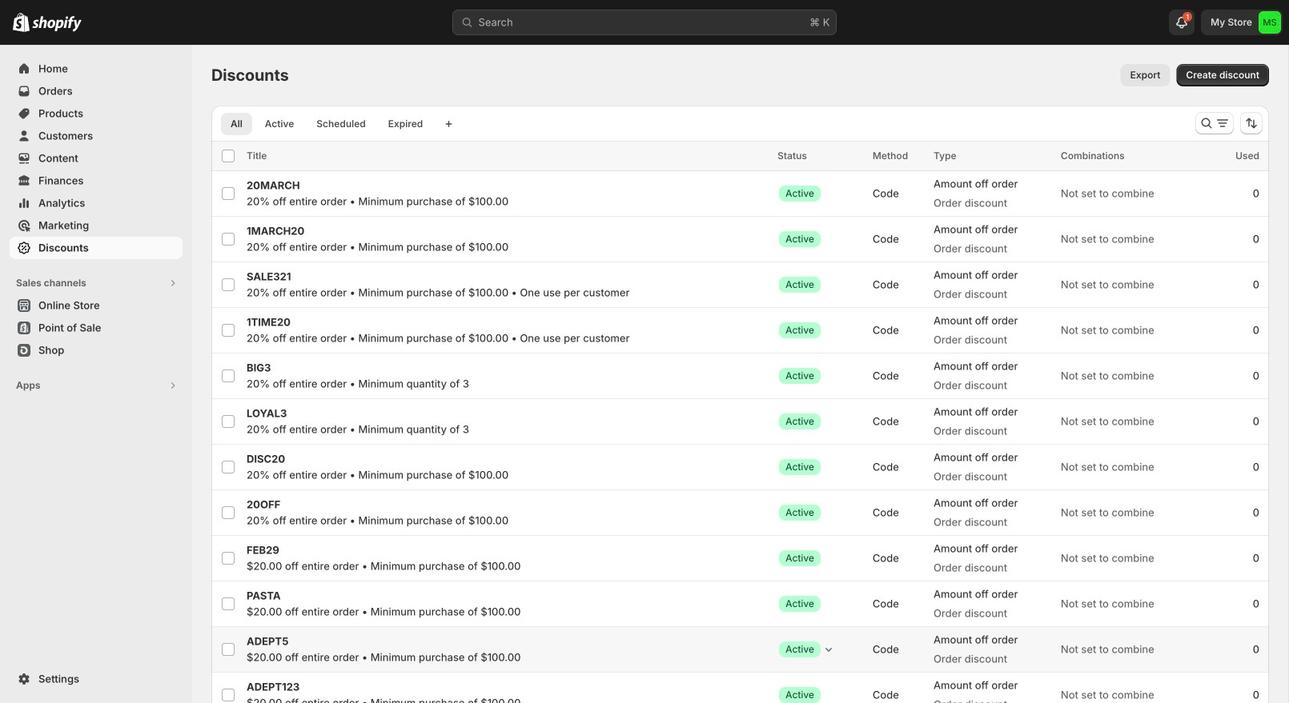 Task type: vqa. For each thing, say whether or not it's contained in the screenshot.
TikTok icon
no



Task type: describe. For each thing, give the bounding box(es) containing it.
my store image
[[1259, 11, 1281, 34]]



Task type: locate. For each thing, give the bounding box(es) containing it.
tab list
[[218, 112, 436, 135]]

0 horizontal spatial shopify image
[[13, 13, 30, 32]]

shopify image
[[13, 13, 30, 32], [32, 16, 82, 32]]

1 horizontal spatial shopify image
[[32, 16, 82, 32]]



